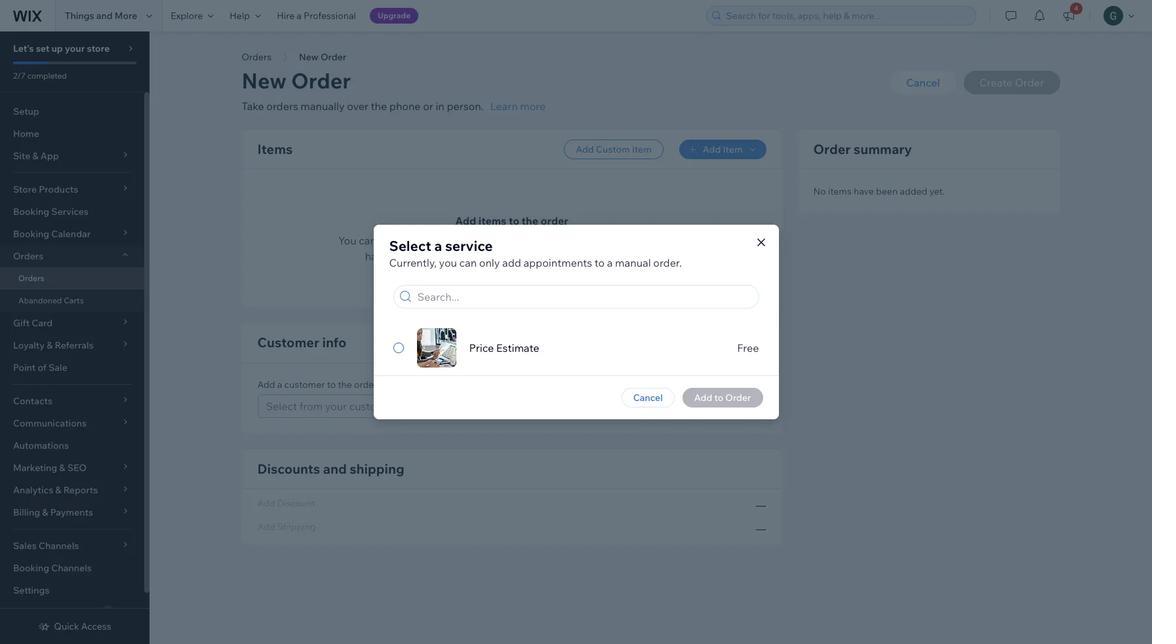 Task type: describe. For each thing, give the bounding box(es) containing it.
1 horizontal spatial cancel button
[[891, 71, 956, 94]]

orders for orders button
[[242, 51, 272, 63]]

sale
[[49, 362, 67, 374]]

phone
[[390, 100, 421, 113]]

orders link
[[0, 268, 144, 290]]

orders for orders 'link'
[[18, 274, 44, 283]]

items up multiple
[[479, 215, 507, 228]]

carts
[[64, 296, 84, 306]]

order for new order take orders manually over the phone or in person. learn more
[[291, 68, 351, 94]]

2/7
[[13, 71, 26, 81]]

2 vertical spatial the
[[338, 379, 352, 391]]

items up shampoo).
[[623, 234, 650, 247]]

more
[[520, 100, 546, 113]]

new order button
[[293, 47, 353, 67]]

sidebar element
[[0, 31, 150, 645]]

add custom item
[[576, 144, 652, 155]]

more
[[115, 10, 137, 22]]

manually
[[301, 100, 345, 113]]

customer
[[258, 335, 319, 351]]

select a service currently, you can only add appointments to a manual order.
[[389, 238, 682, 270]]

quick access button
[[38, 621, 111, 633]]

abandoned
[[18, 296, 62, 306]]

no items have been added yet.
[[814, 186, 946, 197]]

order summary
[[814, 141, 912, 157]]

orders button
[[0, 245, 144, 268]]

an
[[412, 234, 424, 247]]

1 horizontal spatial order
[[426, 234, 453, 247]]

4
[[1075, 4, 1079, 12]]

settings
[[13, 585, 49, 597]]

1 vertical spatial cancel button
[[622, 388, 675, 408]]

new for new order
[[299, 51, 319, 63]]

learn
[[490, 100, 518, 113]]

booking for booking channels
[[13, 563, 49, 575]]

abandoned carts link
[[0, 290, 144, 312]]

orders
[[267, 100, 298, 113]]

haircut
[[365, 250, 399, 263]]

Search... field
[[414, 286, 755, 308]]

added
[[900, 186, 928, 197]]

items right no
[[828, 186, 852, 197]]

0 vertical spatial order
[[541, 215, 569, 228]]

4 button
[[1055, 0, 1084, 31]]

no
[[814, 186, 826, 197]]

2/7 completed
[[13, 71, 67, 81]]

items up the tip
[[521, 234, 548, 247]]

take
[[242, 100, 264, 113]]

only
[[479, 257, 500, 270]]

new for new order take orders manually over the phone or in person. learn more
[[242, 68, 287, 94]]

to inside select a service currently, you can only add appointments to a manual order.
[[595, 257, 605, 270]]

over
[[347, 100, 369, 113]]

0 horizontal spatial cancel
[[634, 392, 663, 404]]

in
[[436, 100, 445, 113]]

shampoo).
[[607, 250, 659, 263]]

home
[[13, 128, 39, 140]]

booking services link
[[0, 201, 144, 223]]

add for items
[[456, 215, 476, 228]]

price
[[469, 342, 494, 355]]

store
[[87, 43, 110, 54]]

Select from your customer list or add a new one field
[[262, 396, 748, 418]]

automations link
[[0, 435, 144, 457]]

and for more
[[96, 10, 113, 22]]

customer info
[[258, 335, 347, 351]]

of inside add items to the order you can create an order with multiple items or add custom items (e.g., a haircut appointment with a $10 tip and a bottle of shampoo).
[[595, 250, 605, 263]]

multiple
[[479, 234, 519, 247]]

abandoned carts
[[18, 296, 84, 306]]

let's set up your store
[[13, 43, 110, 54]]

order for new order
[[321, 51, 346, 63]]

you
[[439, 257, 457, 270]]

add a customer to the order
[[258, 379, 378, 391]]

Search for tools, apps, help & more... field
[[723, 7, 972, 25]]

summary
[[854, 141, 912, 157]]

customer
[[284, 379, 325, 391]]

home link
[[0, 123, 144, 145]]

a right hire
[[297, 10, 302, 22]]

estimate
[[497, 342, 540, 355]]

the inside add items to the order you can create an order with multiple items or add custom items (e.g., a haircut appointment with a $10 tip and a bottle of shampoo).
[[522, 215, 539, 228]]

orders button
[[235, 47, 278, 67]]

hire a professional
[[277, 10, 356, 22]]

tip
[[519, 250, 532, 263]]

upgrade button
[[370, 8, 419, 24]]

0 vertical spatial with
[[455, 234, 476, 247]]

point of sale link
[[0, 357, 144, 379]]

info
[[322, 335, 347, 351]]

been
[[876, 186, 898, 197]]

0 horizontal spatial to
[[327, 379, 336, 391]]

add inside add items to the order you can create an order with multiple items or add custom items (e.g., a haircut appointment with a $10 tip and a bottle of shampoo).
[[563, 234, 582, 247]]

free
[[738, 342, 759, 355]]

$10
[[499, 250, 517, 263]]

2 — from the top
[[756, 523, 767, 536]]



Task type: vqa. For each thing, say whether or not it's contained in the screenshot.
The New Order "button"
yes



Task type: locate. For each thing, give the bounding box(es) containing it.
the inside new order take orders manually over the phone or in person. learn more
[[371, 100, 387, 113]]

0 horizontal spatial of
[[38, 362, 47, 374]]

add right only
[[503, 257, 521, 270]]

booking
[[13, 206, 49, 218], [13, 563, 49, 575]]

of inside the sidebar element
[[38, 362, 47, 374]]

1 vertical spatial booking
[[13, 563, 49, 575]]

and for shipping
[[323, 461, 347, 478]]

1 vertical spatial order
[[426, 234, 453, 247]]

1 vertical spatial to
[[595, 257, 605, 270]]

and left the shipping
[[323, 461, 347, 478]]

new inside button
[[299, 51, 319, 63]]

1 item from the left
[[632, 144, 652, 155]]

a left manual
[[607, 257, 613, 270]]

2 horizontal spatial order
[[541, 215, 569, 228]]

add for a
[[258, 379, 275, 391]]

orders inside orders popup button
[[13, 251, 43, 262]]

to up multiple
[[509, 215, 520, 228]]

2 vertical spatial orders
[[18, 274, 44, 283]]

quick
[[54, 621, 79, 633]]

and inside add items to the order you can create an order with multiple items or add custom items (e.g., a haircut appointment with a $10 tip and a bottle of shampoo).
[[535, 250, 553, 263]]

new inside new order take orders manually over the phone or in person. learn more
[[242, 68, 287, 94]]

order up select a service currently, you can only add appointments to a manual order.
[[541, 215, 569, 228]]

can inside select a service currently, you can only add appointments to a manual order.
[[460, 257, 477, 270]]

1 horizontal spatial add
[[563, 234, 582, 247]]

can down service
[[460, 257, 477, 270]]

0 vertical spatial can
[[359, 234, 377, 247]]

booking channels link
[[0, 558, 144, 580]]

0 horizontal spatial cancel button
[[622, 388, 675, 408]]

0 vertical spatial cancel button
[[891, 71, 956, 94]]

1 vertical spatial can
[[460, 257, 477, 270]]

can inside add items to the order you can create an order with multiple items or add custom items (e.g., a haircut appointment with a $10 tip and a bottle of shampoo).
[[359, 234, 377, 247]]

a up you
[[435, 238, 442, 255]]

with down multiple
[[468, 250, 488, 263]]

to down custom
[[595, 257, 605, 270]]

manual
[[615, 257, 651, 270]]

or inside new order take orders manually over the phone or in person. learn more
[[423, 100, 434, 113]]

order
[[321, 51, 346, 63], [291, 68, 351, 94], [814, 141, 851, 157]]

1 horizontal spatial of
[[595, 250, 605, 263]]

can right 'you'
[[359, 234, 377, 247]]

or left in
[[423, 100, 434, 113]]

can
[[359, 234, 377, 247], [460, 257, 477, 270]]

1 horizontal spatial or
[[550, 234, 561, 247]]

1 horizontal spatial cancel
[[907, 76, 941, 89]]

0 vertical spatial cancel
[[907, 76, 941, 89]]

order inside new order take orders manually over the phone or in person. learn more
[[291, 68, 351, 94]]

2 horizontal spatial and
[[535, 250, 553, 263]]

let's
[[13, 43, 34, 54]]

0 vertical spatial booking
[[13, 206, 49, 218]]

order up no
[[814, 141, 851, 157]]

up
[[52, 43, 63, 54]]

of left sale
[[38, 362, 47, 374]]

person.
[[447, 100, 484, 113]]

order up appointment
[[426, 234, 453, 247]]

services
[[51, 206, 88, 218]]

add item
[[703, 144, 743, 155]]

new down orders button
[[242, 68, 287, 94]]

1 — from the top
[[756, 499, 767, 512]]

add for custom
[[576, 144, 594, 155]]

service
[[446, 238, 493, 255]]

new down hire a professional
[[299, 51, 319, 63]]

yet.
[[930, 186, 946, 197]]

select
[[389, 238, 432, 255]]

point of sale
[[13, 362, 67, 374]]

help
[[230, 10, 250, 22]]

cancel button
[[891, 71, 956, 94], [622, 388, 675, 408]]

0 vertical spatial the
[[371, 100, 387, 113]]

orders inside orders button
[[242, 51, 272, 63]]

2 horizontal spatial to
[[595, 257, 605, 270]]

1 vertical spatial orders
[[13, 251, 43, 262]]

orders
[[242, 51, 272, 63], [13, 251, 43, 262], [18, 274, 44, 283]]

orders for orders popup button
[[13, 251, 43, 262]]

add items to the order you can create an order with multiple items or add custom items (e.g., a haircut appointment with a $10 tip and a bottle of shampoo).
[[339, 215, 686, 263]]

have
[[854, 186, 874, 197]]

you
[[339, 234, 357, 247]]

add for item
[[703, 144, 721, 155]]

custom
[[596, 144, 630, 155]]

0 horizontal spatial add
[[503, 257, 521, 270]]

order right "customer"
[[354, 379, 378, 391]]

1 vertical spatial the
[[522, 215, 539, 228]]

a left $10
[[491, 250, 496, 263]]

1 horizontal spatial the
[[371, 100, 387, 113]]

professional
[[304, 10, 356, 22]]

1 horizontal spatial item
[[723, 144, 743, 155]]

0 vertical spatial and
[[96, 10, 113, 22]]

completed
[[27, 71, 67, 81]]

with
[[455, 234, 476, 247], [468, 250, 488, 263]]

channels
[[51, 563, 92, 575]]

cancel
[[907, 76, 941, 89], [634, 392, 663, 404]]

1 horizontal spatial to
[[509, 215, 520, 228]]

—
[[756, 499, 767, 512], [756, 523, 767, 536]]

new order
[[299, 51, 346, 63]]

setup link
[[0, 100, 144, 123]]

hire
[[277, 10, 295, 22]]

order down professional
[[321, 51, 346, 63]]

shipping
[[350, 461, 405, 478]]

order
[[541, 215, 569, 228], [426, 234, 453, 247], [354, 379, 378, 391]]

2 vertical spatial order
[[814, 141, 851, 157]]

add
[[576, 144, 594, 155], [703, 144, 721, 155], [456, 215, 476, 228], [258, 379, 275, 391]]

and left more at the left
[[96, 10, 113, 22]]

0 horizontal spatial and
[[96, 10, 113, 22]]

0 vertical spatial or
[[423, 100, 434, 113]]

2 horizontal spatial the
[[522, 215, 539, 228]]

a
[[678, 234, 686, 247]]

1 vertical spatial new
[[242, 68, 287, 94]]

1 vertical spatial —
[[756, 523, 767, 536]]

to right "customer"
[[327, 379, 336, 391]]

0 horizontal spatial new
[[242, 68, 287, 94]]

access
[[81, 621, 111, 633]]

things
[[65, 10, 94, 22]]

0 vertical spatial add
[[563, 234, 582, 247]]

help button
[[222, 0, 269, 31]]

0 vertical spatial order
[[321, 51, 346, 63]]

appointments
[[524, 257, 593, 270]]

and
[[96, 10, 113, 22], [535, 250, 553, 263], [323, 461, 347, 478]]

of
[[595, 250, 605, 263], [38, 362, 47, 374]]

0 horizontal spatial the
[[338, 379, 352, 391]]

to inside add items to the order you can create an order with multiple items or add custom items (e.g., a haircut appointment with a $10 tip and a bottle of shampoo).
[[509, 215, 520, 228]]

set
[[36, 43, 49, 54]]

learn more link
[[490, 98, 546, 114]]

things and more
[[65, 10, 137, 22]]

a left "customer"
[[277, 379, 282, 391]]

booking for booking services
[[13, 206, 49, 218]]

0 horizontal spatial item
[[632, 144, 652, 155]]

your
[[65, 43, 85, 54]]

custom
[[584, 234, 621, 247]]

1 vertical spatial and
[[535, 250, 553, 263]]

add
[[563, 234, 582, 247], [503, 257, 521, 270]]

1 booking from the top
[[13, 206, 49, 218]]

a left bottle
[[556, 250, 561, 263]]

quick access
[[54, 621, 111, 633]]

booking channels
[[13, 563, 92, 575]]

booking services
[[13, 206, 88, 218]]

0 vertical spatial of
[[595, 250, 605, 263]]

appointment
[[402, 250, 465, 263]]

hire a professional link
[[269, 0, 364, 31]]

0 vertical spatial new
[[299, 51, 319, 63]]

add custom item button
[[564, 140, 664, 159]]

discounts
[[258, 461, 320, 478]]

0 vertical spatial orders
[[242, 51, 272, 63]]

point
[[13, 362, 36, 374]]

order down new order button
[[291, 68, 351, 94]]

orders inside orders 'link'
[[18, 274, 44, 283]]

1 vertical spatial cancel
[[634, 392, 663, 404]]

bottle
[[564, 250, 593, 263]]

the right over
[[371, 100, 387, 113]]

upgrade
[[378, 10, 411, 20]]

the up select a service currently, you can only add appointments to a manual order.
[[522, 215, 539, 228]]

1 vertical spatial or
[[550, 234, 561, 247]]

booking left services
[[13, 206, 49, 218]]

0 horizontal spatial order
[[354, 379, 378, 391]]

0 vertical spatial to
[[509, 215, 520, 228]]

0 vertical spatial —
[[756, 499, 767, 512]]

explore
[[171, 10, 203, 22]]

booking up settings
[[13, 563, 49, 575]]

1 vertical spatial of
[[38, 362, 47, 374]]

0 horizontal spatial or
[[423, 100, 434, 113]]

order inside button
[[321, 51, 346, 63]]

2 booking from the top
[[13, 563, 49, 575]]

or inside add items to the order you can create an order with multiple items or add custom items (e.g., a haircut appointment with a $10 tip and a bottle of shampoo).
[[550, 234, 561, 247]]

with up you
[[455, 234, 476, 247]]

to
[[509, 215, 520, 228], [595, 257, 605, 270], [327, 379, 336, 391]]

2 vertical spatial order
[[354, 379, 378, 391]]

new order take orders manually over the phone or in person. learn more
[[242, 68, 546, 113]]

(e.g.,
[[653, 234, 676, 247]]

1 vertical spatial add
[[503, 257, 521, 270]]

items
[[828, 186, 852, 197], [479, 215, 507, 228], [521, 234, 548, 247], [623, 234, 650, 247]]

2 vertical spatial to
[[327, 379, 336, 391]]

1 horizontal spatial new
[[299, 51, 319, 63]]

add inside add items to the order you can create an order with multiple items or add custom items (e.g., a haircut appointment with a $10 tip and a bottle of shampoo).
[[456, 215, 476, 228]]

discounts and shipping
[[258, 461, 405, 478]]

the right "customer"
[[338, 379, 352, 391]]

0 horizontal spatial can
[[359, 234, 377, 247]]

1 vertical spatial order
[[291, 68, 351, 94]]

2 vertical spatial and
[[323, 461, 347, 478]]

price estimate
[[469, 342, 540, 355]]

1 vertical spatial with
[[468, 250, 488, 263]]

or up appointments
[[550, 234, 561, 247]]

or
[[423, 100, 434, 113], [550, 234, 561, 247]]

and right the tip
[[535, 250, 553, 263]]

add item button
[[680, 140, 767, 159]]

automations
[[13, 440, 69, 452]]

1 horizontal spatial and
[[323, 461, 347, 478]]

add inside select a service currently, you can only add appointments to a manual order.
[[503, 257, 521, 270]]

add up bottle
[[563, 234, 582, 247]]

a
[[297, 10, 302, 22], [435, 238, 442, 255], [491, 250, 496, 263], [556, 250, 561, 263], [607, 257, 613, 270], [277, 379, 282, 391]]

of down custom
[[595, 250, 605, 263]]

order.
[[654, 257, 682, 270]]

create
[[379, 234, 410, 247]]

2 item from the left
[[723, 144, 743, 155]]

setup
[[13, 106, 39, 117]]

settings link
[[0, 580, 144, 602]]

1 horizontal spatial can
[[460, 257, 477, 270]]



